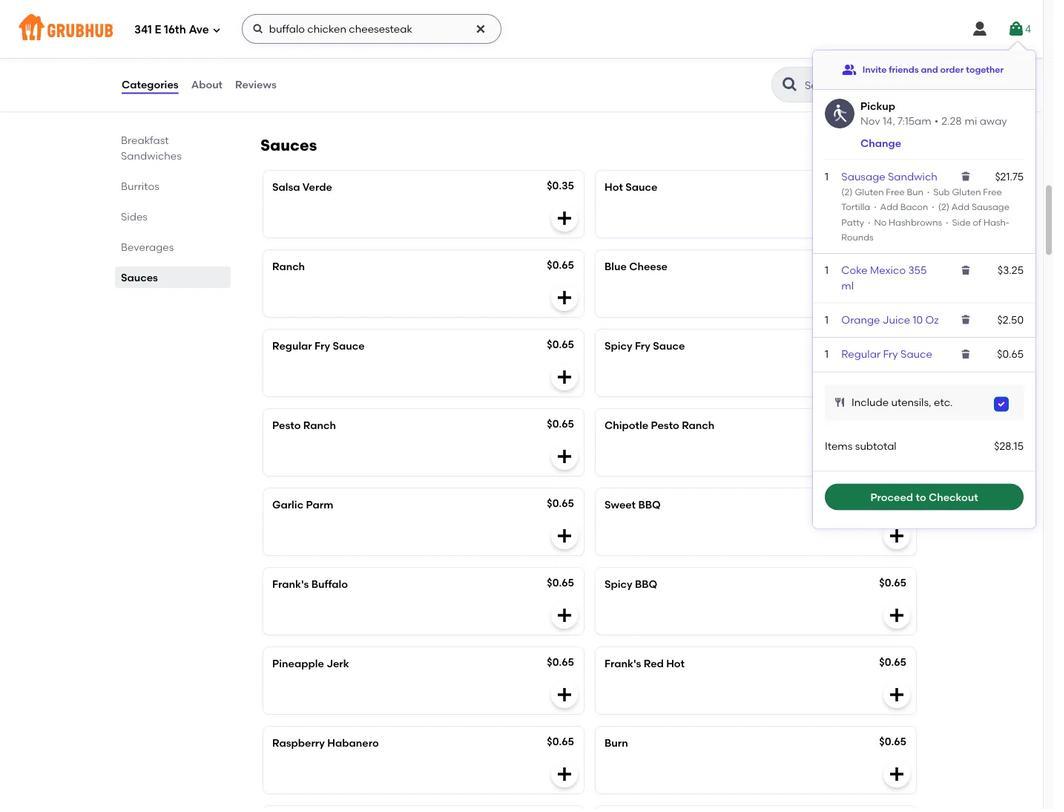 Task type: vqa. For each thing, say whether or not it's contained in the screenshot.
ROYCE' WASHINGTON - WESTFIELD SOUTHCENTER MALL LOGO
no



Task type: locate. For each thing, give the bounding box(es) containing it.
fry
[[315, 340, 330, 352], [635, 340, 651, 352], [884, 348, 899, 360]]

habanero
[[328, 737, 379, 750]]

355
[[909, 264, 927, 277]]

proceed
[[871, 491, 914, 503]]

svg image
[[972, 20, 990, 38], [1008, 20, 1026, 38], [475, 23, 487, 35], [212, 26, 221, 35], [961, 264, 973, 276], [556, 368, 574, 386], [889, 368, 906, 386], [834, 396, 846, 408], [998, 400, 1007, 409], [556, 448, 574, 466], [889, 448, 906, 466], [556, 607, 574, 624]]

0 horizontal spatial free
[[887, 187, 905, 197]]

breakfast sandwiches
[[121, 134, 182, 162]]

sweet bbq
[[605, 499, 661, 511]]

oz
[[360, 19, 373, 32], [926, 313, 940, 326]]

4 button
[[1008, 16, 1032, 42]]

2 spicy from the top
[[605, 578, 633, 591]]

1 left sausage sandwich link
[[826, 170, 829, 183]]

sauces tab
[[121, 269, 225, 285]]

14,
[[883, 114, 896, 127]]

mi
[[966, 114, 978, 127]]

0 horizontal spatial regular
[[272, 340, 312, 352]]

away
[[981, 114, 1008, 127]]

0 horizontal spatial sauces
[[121, 271, 158, 284]]

1 horizontal spatial sauces
[[261, 136, 317, 155]]

change
[[861, 136, 902, 149]]

0 horizontal spatial $0.35
[[547, 179, 575, 192]]

1 horizontal spatial $0.35
[[880, 179, 907, 192]]

coke mexico 355 ml link
[[842, 264, 927, 292]]

frank's left red
[[605, 657, 642, 670]]

1 horizontal spatial gluten
[[953, 187, 982, 197]]

add
[[881, 202, 899, 212], [952, 202, 970, 212]]

1 horizontal spatial hot
[[667, 657, 685, 670]]

gluten
[[856, 187, 885, 197], [953, 187, 982, 197]]

4
[[1026, 23, 1032, 35]]

∙ left no
[[867, 217, 873, 228]]

1 pesto from the left
[[272, 419, 301, 432]]

oz inside 'button'
[[360, 19, 373, 32]]

4 1 from the top
[[826, 348, 829, 360]]

Search Toxic Burger search field
[[804, 78, 918, 92]]

1 left coke
[[826, 264, 829, 277]]

items subtotal
[[826, 439, 897, 452]]

10
[[914, 313, 924, 326]]

hot
[[605, 181, 624, 193], [667, 657, 685, 670]]

0 vertical spatial )
[[850, 187, 853, 197]]

1 left orange
[[826, 313, 829, 326]]

reviews
[[235, 78, 277, 91]]

0 horizontal spatial gluten
[[856, 187, 885, 197]]

$21.75
[[996, 170, 1025, 183]]

) down sub
[[947, 202, 950, 212]]

2 add from the left
[[952, 202, 970, 212]]

0 vertical spatial frank's
[[272, 578, 309, 591]]

0 horizontal spatial pesto
[[272, 419, 301, 432]]

2 down sub
[[942, 202, 947, 212]]

0 horizontal spatial frank's
[[272, 578, 309, 591]]

verde
[[303, 181, 332, 193]]

1 horizontal spatial fry
[[635, 340, 651, 352]]

reviews button
[[235, 58, 277, 111]]

free down $21.75
[[984, 187, 1003, 197]]

1 vertical spatial sauces
[[121, 271, 158, 284]]

proceed to checkout button
[[826, 484, 1025, 510]]

frank's left buffalo
[[272, 578, 309, 591]]

add inside add sausage patty
[[952, 202, 970, 212]]

sauces up salsa
[[261, 136, 317, 155]]

pickup nov 14, 7:15am • 2.28 mi away
[[861, 99, 1008, 127]]

breakfast
[[121, 134, 169, 146]]

1 horizontal spatial )
[[947, 202, 950, 212]]

hot right red
[[667, 657, 685, 670]]

$0.35 up ∙ add bacon
[[880, 179, 907, 192]]

∙ up no
[[873, 202, 879, 212]]

sub
[[934, 187, 951, 197]]

include utensils, etc.
[[852, 396, 954, 408]]

frank's
[[272, 578, 309, 591], [605, 657, 642, 670]]

2 horizontal spatial fry
[[884, 348, 899, 360]]

order
[[941, 64, 965, 75]]

1 horizontal spatial regular
[[842, 348, 881, 360]]

oz right 20
[[360, 19, 373, 32]]

about
[[191, 78, 223, 91]]

sauces down beverages
[[121, 271, 158, 284]]

1 for coke
[[826, 264, 829, 277]]

∙ for hashbrowns
[[867, 217, 873, 228]]

16th
[[164, 23, 186, 36]]

1 horizontal spatial frank's
[[605, 657, 642, 670]]

free inside the sub gluten free tortilla
[[984, 187, 1003, 197]]

( up tortilla on the right top
[[842, 187, 845, 197]]

2 up tortilla on the right top
[[845, 187, 850, 197]]

$28.15
[[995, 439, 1025, 452]]

bbq
[[639, 499, 661, 511], [635, 578, 658, 591]]

1 horizontal spatial pesto
[[651, 419, 680, 432]]

2.28
[[942, 114, 963, 127]]

add down ( 2 ) gluten free bun
[[881, 202, 899, 212]]

∙ up the ∙ ( 2 )
[[924, 187, 934, 197]]

ave
[[189, 23, 209, 36]]

spicy
[[605, 340, 633, 352], [605, 578, 633, 591]]

1 left the regular fry sauce 'link'
[[826, 348, 829, 360]]

friends
[[890, 64, 920, 75]]

2 pesto from the left
[[651, 419, 680, 432]]

0 horizontal spatial (
[[842, 187, 845, 197]]

frank's red hot
[[605, 657, 685, 670]]

1 vertical spatial oz
[[926, 313, 940, 326]]

0 vertical spatial (
[[842, 187, 845, 197]]

2 gluten from the left
[[953, 187, 982, 197]]

0 horizontal spatial oz
[[360, 19, 373, 32]]

gluten right sub
[[953, 187, 982, 197]]

of
[[974, 217, 982, 228]]

tooltip
[[814, 42, 1036, 528]]

hashbrowns
[[889, 217, 943, 228]]

cheese
[[630, 260, 668, 273]]

coke mexico 355 ml
[[842, 264, 927, 292]]

breakfast sandwiches tab
[[121, 132, 225, 163]]

∙ for bacon
[[873, 202, 879, 212]]

1 spicy from the top
[[605, 340, 633, 352]]

2 $0.35 from the left
[[880, 179, 907, 192]]

0 horizontal spatial sausage
[[842, 170, 886, 183]]

1 vertical spatial (
[[939, 202, 942, 212]]

1 horizontal spatial add
[[952, 202, 970, 212]]

∙ down sub
[[931, 202, 937, 212]]

svg image inside 4 button
[[1008, 20, 1026, 38]]

utensils,
[[892, 396, 932, 408]]

oz right "10"
[[926, 313, 940, 326]]

blue cheese
[[605, 260, 668, 273]]

jerk
[[327, 657, 349, 670]]

∙ down the ∙ ( 2 )
[[943, 217, 953, 228]]

pineapple jerk
[[272, 657, 349, 670]]

sauce
[[626, 181, 658, 193], [333, 340, 365, 352], [654, 340, 685, 352], [901, 348, 933, 360]]

3 1 from the top
[[826, 313, 829, 326]]

0 horizontal spatial hot
[[605, 181, 624, 193]]

1 vertical spatial spicy
[[605, 578, 633, 591]]

beverages tab
[[121, 239, 225, 255]]

$0.65
[[547, 259, 575, 271], [880, 259, 907, 271], [547, 338, 575, 351], [880, 338, 907, 351], [998, 348, 1025, 360], [547, 418, 575, 430], [880, 418, 907, 430], [547, 497, 575, 510], [880, 497, 907, 510], [547, 577, 575, 589], [880, 577, 907, 589], [547, 656, 575, 669], [880, 656, 907, 669], [547, 735, 575, 748], [880, 735, 907, 748]]

$0.35
[[547, 179, 575, 192], [880, 179, 907, 192]]

1 for orange
[[826, 313, 829, 326]]

tooltip containing pickup
[[814, 42, 1036, 528]]

together
[[967, 64, 1005, 75]]

rounds
[[842, 232, 874, 243]]

chipotle
[[605, 419, 649, 432]]

ranch
[[272, 260, 305, 273], [303, 419, 336, 432], [682, 419, 715, 432]]

hot down sauces button
[[605, 181, 624, 193]]

add up side
[[952, 202, 970, 212]]

0 horizontal spatial add
[[881, 202, 899, 212]]

items
[[826, 439, 853, 452]]

0 horizontal spatial fry
[[315, 340, 330, 352]]

1 horizontal spatial (
[[939, 202, 942, 212]]

sides tab
[[121, 209, 225, 224]]

$0.35 down sauces button
[[547, 179, 575, 192]]

1 horizontal spatial free
[[984, 187, 1003, 197]]

red
[[644, 657, 664, 670]]

svg image
[[252, 23, 264, 35], [961, 170, 973, 182], [556, 209, 574, 227], [889, 209, 906, 227], [556, 289, 574, 307], [889, 289, 906, 307], [961, 314, 973, 326], [961, 348, 973, 360], [556, 527, 574, 545], [889, 527, 906, 545], [889, 607, 906, 624], [556, 686, 574, 704], [889, 686, 906, 704], [556, 765, 574, 783], [889, 765, 906, 783]]

1 vertical spatial sausage
[[973, 202, 1010, 212]]

1 vertical spatial frank's
[[605, 657, 642, 670]]

sausage up ( 2 ) gluten free bun
[[842, 170, 886, 183]]

subtotal
[[856, 439, 897, 452]]

pickup icon image
[[826, 99, 855, 128]]

people icon image
[[843, 62, 857, 77]]

( down sub
[[939, 202, 942, 212]]

garlic
[[272, 499, 304, 511]]

1 1 from the top
[[826, 170, 829, 183]]

0 vertical spatial sauces
[[261, 136, 317, 155]]

oz for orange juice 10 oz
[[926, 313, 940, 326]]

)
[[850, 187, 853, 197], [947, 202, 950, 212]]

parm
[[306, 499, 334, 511]]

side
[[953, 217, 972, 228]]

gluten up tortilla on the right top
[[856, 187, 885, 197]]

0 vertical spatial 2
[[845, 187, 850, 197]]

1 vertical spatial bbq
[[635, 578, 658, 591]]

change button
[[861, 135, 902, 150]]

0 vertical spatial oz
[[360, 19, 373, 32]]

1 horizontal spatial sausage
[[973, 202, 1010, 212]]

0 vertical spatial sausage
[[842, 170, 886, 183]]

frank's for frank's buffalo
[[272, 578, 309, 591]]

regular inside tooltip
[[842, 348, 881, 360]]

free up ∙ add bacon
[[887, 187, 905, 197]]

frank's buffalo
[[272, 578, 348, 591]]

sauces inside tab
[[121, 271, 158, 284]]

include
[[852, 396, 889, 408]]

2 1 from the top
[[826, 264, 829, 277]]

0 horizontal spatial )
[[850, 187, 853, 197]]

2 free from the left
[[984, 187, 1003, 197]]

sauce inside tooltip
[[901, 348, 933, 360]]

0 vertical spatial bbq
[[639, 499, 661, 511]]

2
[[845, 187, 850, 197], [942, 202, 947, 212]]

1 vertical spatial 2
[[942, 202, 947, 212]]

) up tortilla on the right top
[[850, 187, 853, 197]]

1
[[826, 170, 829, 183], [826, 264, 829, 277], [826, 313, 829, 326], [826, 348, 829, 360]]

sausage up hash- on the top of page
[[973, 202, 1010, 212]]

1 horizontal spatial oz
[[926, 313, 940, 326]]

categories button
[[121, 58, 179, 111]]

spicy for spicy fry sauce
[[605, 340, 633, 352]]

0 horizontal spatial regular fry sauce
[[272, 340, 365, 352]]

add sausage patty
[[842, 202, 1010, 228]]

0 vertical spatial spicy
[[605, 340, 633, 352]]



Task type: describe. For each thing, give the bounding box(es) containing it.
checkout
[[929, 491, 979, 503]]

spicy bbq
[[605, 578, 658, 591]]

0 vertical spatial hot
[[605, 181, 624, 193]]

dasani
[[272, 19, 308, 32]]

sausage sandwich
[[842, 170, 938, 183]]

∙ ( 2 )
[[929, 202, 952, 212]]

orange juice 10 oz link
[[842, 313, 940, 326]]

sides
[[121, 210, 148, 223]]

oz for dasani water 20 oz
[[360, 19, 373, 32]]

Search for food, convenience, alcohol... search field
[[242, 14, 502, 44]]

∙ add bacon
[[871, 202, 929, 212]]

search icon image
[[782, 76, 800, 94]]

sandwiches
[[121, 149, 182, 162]]

and
[[922, 64, 939, 75]]

gluten inside the sub gluten free tortilla
[[953, 187, 982, 197]]

pickup
[[861, 99, 896, 112]]

frank's for frank's red hot
[[605, 657, 642, 670]]

patty
[[842, 217, 865, 228]]

1 free from the left
[[887, 187, 905, 197]]

sauces button
[[258, 135, 923, 156]]

spicy for spicy bbq
[[605, 578, 633, 591]]

garlic parm
[[272, 499, 334, 511]]

raspberry
[[272, 737, 325, 750]]

invite friends and order together
[[863, 64, 1005, 75]]

341 e 16th ave
[[134, 23, 209, 36]]

salsa
[[272, 181, 300, 193]]

coke
[[842, 264, 868, 277]]

( 2 ) gluten free bun
[[842, 187, 924, 197]]

invite
[[863, 64, 887, 75]]

dasani water 20 oz button
[[264, 9, 584, 105]]

sauces inside button
[[261, 136, 317, 155]]

sandwich
[[889, 170, 938, 183]]

invite friends and order together button
[[843, 56, 1005, 83]]

1 add from the left
[[881, 202, 899, 212]]

raspberry habanero
[[272, 737, 379, 750]]

bun
[[908, 187, 924, 197]]

regular fry sauce link
[[842, 348, 933, 360]]

sausage inside add sausage patty
[[973, 202, 1010, 212]]

bacon
[[901, 202, 929, 212]]

$2.50
[[998, 313, 1025, 326]]

∙ for 2
[[931, 202, 937, 212]]

•
[[935, 114, 939, 127]]

ml
[[842, 279, 855, 292]]

svg image inside main navigation navigation
[[252, 23, 264, 35]]

1 vertical spatial )
[[947, 202, 950, 212]]

1 vertical spatial hot
[[667, 657, 685, 670]]

categories
[[122, 78, 179, 91]]

buffalo
[[312, 578, 348, 591]]

juice
[[883, 313, 911, 326]]

about button
[[191, 58, 224, 111]]

1 horizontal spatial regular fry sauce
[[842, 348, 933, 360]]

orange juice 10 oz
[[842, 313, 940, 326]]

chipotle pesto ranch
[[605, 419, 715, 432]]

no
[[875, 217, 887, 228]]

20
[[345, 19, 357, 32]]

side of hash- rounds
[[842, 217, 1010, 243]]

main navigation navigation
[[0, 0, 1044, 58]]

sweet
[[605, 499, 636, 511]]

∙ no hashbrowns
[[865, 217, 943, 228]]

1 horizontal spatial 2
[[942, 202, 947, 212]]

7:15am
[[898, 114, 932, 127]]

to
[[916, 491, 927, 503]]

mexico
[[871, 264, 907, 277]]

spicy fry sauce
[[605, 340, 685, 352]]

e
[[155, 23, 161, 36]]

burritos tab
[[121, 178, 225, 194]]

nov
[[861, 114, 881, 127]]

bbq for sweet bbq
[[639, 499, 661, 511]]

hash-
[[984, 217, 1010, 228]]

sausage sandwich link
[[842, 170, 938, 183]]

water
[[311, 19, 342, 32]]

burn
[[605, 737, 629, 750]]

beverages
[[121, 241, 174, 253]]

orange
[[842, 313, 881, 326]]

hot sauce
[[605, 181, 658, 193]]

dasani water 20 oz image
[[473, 9, 584, 105]]

salsa verde
[[272, 181, 332, 193]]

blue
[[605, 260, 627, 273]]

dasani water 20 oz
[[272, 19, 373, 32]]

proceed to checkout
[[871, 491, 979, 503]]

341
[[134, 23, 152, 36]]

bbq for spicy bbq
[[635, 578, 658, 591]]

1 for sausage
[[826, 170, 829, 183]]

1 for regular
[[826, 348, 829, 360]]

etc.
[[935, 396, 954, 408]]

0 horizontal spatial 2
[[845, 187, 850, 197]]

pesto ranch
[[272, 419, 336, 432]]

tortilla
[[842, 202, 871, 212]]

sub gluten free tortilla
[[842, 187, 1003, 212]]

1 $0.35 from the left
[[547, 179, 575, 192]]

1 gluten from the left
[[856, 187, 885, 197]]



